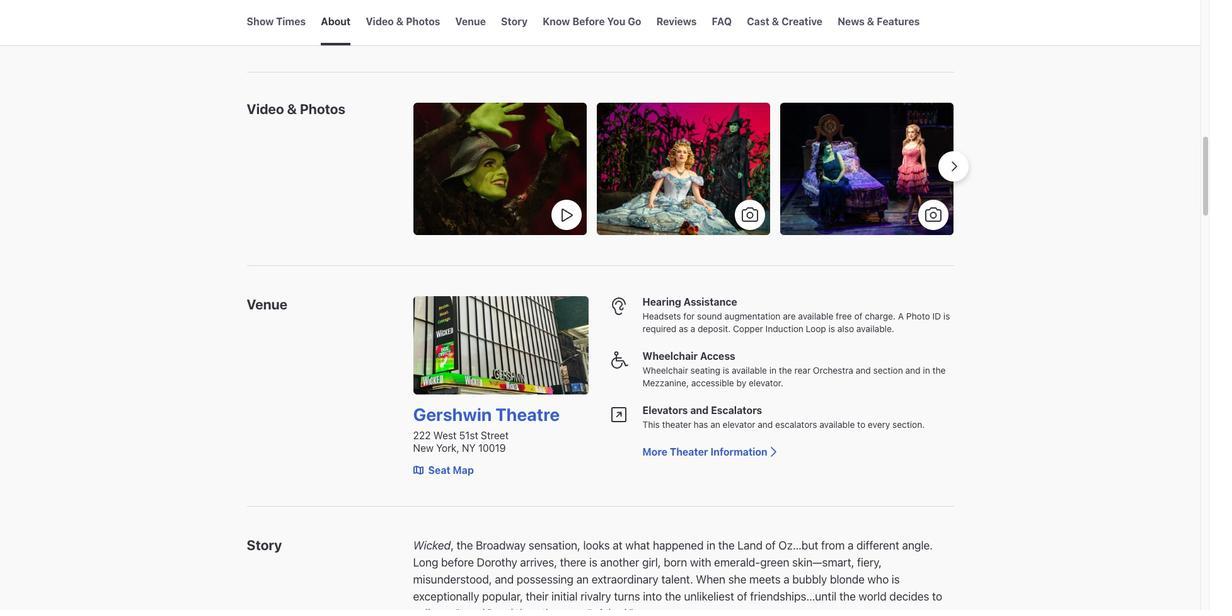 Task type: describe. For each thing, give the bounding box(es) containing it.
the up 'emerald-'
[[718, 539, 735, 552]]

available.
[[857, 323, 894, 334]]

elevator.
[[749, 377, 784, 388]]

and left section
[[856, 365, 871, 375]]

news
[[838, 16, 865, 27]]

4 / 10 group
[[455, 0, 486, 45]]

know
[[543, 16, 570, 27]]

escalators
[[775, 419, 817, 430]]

ny
[[462, 443, 476, 454]]

there's no place like home at wicked image
[[413, 102, 587, 235]]

with
[[690, 556, 711, 569]]

popular,
[[482, 590, 523, 603]]

unlikeliest
[[684, 590, 734, 603]]

assistance
[[684, 296, 737, 307]]

times
[[276, 16, 306, 27]]

before
[[441, 556, 474, 569]]

long
[[413, 556, 438, 569]]

0 vertical spatial video & photos
[[366, 16, 440, 27]]

1 one from the left
[[433, 607, 452, 610]]

9 / 10 group
[[747, 0, 823, 45]]

is down the looks
[[589, 556, 597, 569]]

talent.
[[662, 573, 693, 586]]

talk
[[836, 1, 854, 12]]

1 horizontal spatial story
[[501, 16, 528, 27]]

of inside hearing assistance headsets for sound augmentation are available free of charge.  a photo id is required as a deposit. copper induction loop is also available.
[[854, 310, 863, 321]]

other
[[536, 607, 562, 610]]

as
[[679, 323, 688, 334]]

information
[[711, 446, 768, 457]]

elevators and escalators this theater has an elevator and escalators available to every section.
[[643, 404, 925, 430]]

0 horizontal spatial venue
[[247, 296, 287, 312]]

at
[[613, 539, 623, 552]]

arrives,
[[520, 556, 557, 569]]

customer service team link
[[752, 14, 857, 25]]

& for 10 / 10 group on the right top of the page
[[867, 16, 875, 27]]

york,
[[436, 443, 459, 454]]

there
[[560, 556, 586, 569]]

are
[[783, 310, 796, 321]]

loop
[[806, 323, 826, 334]]

the right section
[[933, 365, 946, 375]]

gershwin theatre 222 west 51st street new york, ny 10019
[[413, 404, 560, 454]]

world
[[859, 590, 887, 603]]

rivalry
[[581, 590, 611, 603]]

video inside 3 / 10 group
[[366, 16, 394, 27]]

and right elevator
[[758, 419, 773, 430]]

their
[[526, 590, 549, 603]]

2 one from the left
[[565, 607, 584, 610]]

mezzanine,
[[643, 377, 689, 388]]

extraordinary
[[592, 573, 659, 586]]

to inside elevators and escalators this theater has an elevator and escalators available to every section.
[[857, 419, 866, 430]]

51st
[[459, 430, 478, 441]]

decides
[[890, 590, 929, 603]]

west
[[434, 430, 457, 441]]

free
[[836, 310, 852, 321]]

musicals
[[376, 12, 415, 23]]

is right the id
[[944, 310, 950, 321]]

2 wheelchair from the top
[[643, 365, 688, 375]]

& for 3 / 10 group
[[396, 16, 404, 27]]

show times
[[247, 16, 306, 27]]

5 / 10 group
[[501, 0, 528, 45]]

to inside , the broadway sensation, looks at what happened in the land of oz…but from a different angle. long before dorothy arrives, there is another girl, born with emerald-green skin—smart, fiery, misunderstood, and possessing an extraordinary talent. when she meets a bubbly blonde who is exceptionally popular, their initial rivalry turns into the unlikeliest of friendships…until the world decides to call one "good," and the other one "wicked."
[[932, 590, 942, 603]]

seat map
[[428, 465, 474, 476]]

an inside elevators and escalators this theater has an elevator and escalators available to every section.
[[711, 419, 720, 430]]

3 / 10 group
[[366, 0, 440, 45]]

wicked
[[413, 539, 451, 552]]

1 horizontal spatial a
[[784, 573, 790, 586]]

expert
[[886, 1, 915, 12]]

by
[[737, 377, 746, 388]]

.
[[857, 14, 859, 25]]

theater
[[662, 419, 691, 430]]

kid-friendly link
[[425, 7, 488, 28]]

what
[[625, 539, 650, 552]]

1 horizontal spatial in
[[770, 365, 777, 375]]

kid-friendly
[[431, 12, 482, 23]]

green
[[760, 556, 790, 569]]

land
[[738, 539, 763, 552]]

2 / 10 group
[[321, 0, 351, 45]]

questions?
[[779, 1, 833, 12]]

available inside wheelchair access wheelchair seating is available in the rear orchestra and section and in the mezzanine, accessible by elevator.
[[732, 365, 767, 375]]

hearing
[[643, 296, 681, 307]]

sensation,
[[529, 539, 580, 552]]

elevator
[[723, 419, 756, 430]]

orchestra
[[813, 365, 853, 375]]

has
[[694, 419, 708, 430]]

winning
[[578, 12, 613, 23]]

for
[[684, 310, 695, 321]]

she
[[728, 573, 747, 586]]

story inside story link
[[247, 537, 282, 554]]

also
[[838, 323, 854, 334]]

exceptionally
[[413, 590, 479, 603]]

show
[[247, 16, 274, 27]]

escalators
[[711, 404, 762, 416]]

into
[[643, 590, 662, 603]]

dorothy
[[477, 556, 517, 569]]

faq
[[712, 16, 732, 27]]

service
[[798, 14, 831, 25]]

award winning link
[[544, 7, 618, 28]]

the down their
[[516, 607, 533, 610]]

the down blonde
[[840, 590, 856, 603]]

comedy link
[[493, 7, 539, 28]]

6 / 10 group
[[543, 0, 641, 45]]

from
[[821, 539, 845, 552]]

who
[[868, 573, 889, 586]]

mckenzie kurtz as glinda and alyssa fox as elphaba in wicked. image
[[597, 102, 770, 235]]

is right who
[[892, 573, 900, 586]]

2 horizontal spatial in
[[923, 365, 930, 375]]

accessible
[[691, 377, 734, 388]]

born
[[664, 556, 687, 569]]

award
[[550, 12, 576, 23]]



Task type: vqa. For each thing, say whether or not it's contained in the screenshot.
york,
yes



Task type: locate. For each thing, give the bounding box(es) containing it.
in inside , the broadway sensation, looks at what happened in the land of oz…but from a different angle. long before dorothy arrives, there is another girl, born with emerald-green skin—smart, fiery, misunderstood, and possessing an extraordinary talent. when she meets a bubbly blonde who is exceptionally popular, their initial rivalry turns into the unlikeliest of friendships…until the world decides to call one "good," and the other one "wicked."
[[707, 539, 716, 552]]

0 vertical spatial of
[[854, 310, 863, 321]]

one down initial
[[565, 607, 584, 610]]

blonde
[[830, 573, 865, 586]]

is down access
[[723, 365, 729, 375]]

creative
[[782, 16, 823, 27]]

0 horizontal spatial photos
[[300, 101, 345, 117]]

1 / 10 group
[[247, 0, 306, 45]]

1 vertical spatial broadway
[[476, 539, 526, 552]]

available inside hearing assistance headsets for sound augmentation are available free of charge.  a photo id is required as a deposit. copper induction loop is also available.
[[798, 310, 834, 321]]

street
[[481, 430, 509, 441]]

new
[[413, 443, 434, 454]]

available up by
[[732, 365, 767, 375]]

wheelchair
[[643, 350, 698, 362], [643, 365, 688, 375]]

0 vertical spatial video
[[366, 16, 394, 27]]

a inside hearing assistance headsets for sound augmentation are available free of charge.  a photo id is required as a deposit. copper induction loop is also available.
[[691, 323, 695, 334]]

2 horizontal spatial of
[[854, 310, 863, 321]]

available up loop
[[798, 310, 834, 321]]

0 horizontal spatial broadway
[[252, 12, 295, 23]]

1 vertical spatial a
[[848, 539, 854, 552]]

1 horizontal spatial broadway
[[476, 539, 526, 552]]

another
[[600, 556, 639, 569]]

different
[[857, 539, 899, 552]]

1 vertical spatial to
[[857, 419, 866, 430]]

,
[[451, 539, 454, 552]]

meets
[[750, 573, 781, 586]]

is left also
[[829, 323, 835, 334]]

available inside elevators and escalators this theater has an elevator and escalators available to every section.
[[820, 419, 855, 430]]

story
[[501, 16, 528, 27], [247, 537, 282, 554]]

section
[[873, 365, 903, 375]]

1 vertical spatial wheelchair
[[643, 365, 688, 375]]

1 horizontal spatial photos
[[406, 16, 440, 27]]

0 horizontal spatial of
[[737, 590, 747, 603]]

kid-
[[431, 12, 449, 23]]

fiery,
[[857, 556, 882, 569]]

story link
[[247, 537, 413, 554]]

deposit.
[[698, 323, 731, 334]]

& inside 10 / 10 group
[[867, 16, 875, 27]]

and up popular,
[[495, 573, 514, 586]]

1 horizontal spatial of
[[766, 539, 776, 552]]

in right section
[[923, 365, 930, 375]]

0 vertical spatial venue
[[455, 16, 486, 27]]

when
[[696, 573, 726, 586]]

theater
[[670, 446, 708, 457]]

have
[[752, 1, 777, 12]]

our
[[868, 1, 883, 12]]

happened
[[653, 539, 704, 552]]

know before you go
[[543, 16, 641, 27]]

the left rear
[[779, 365, 792, 375]]

0 vertical spatial wheelchair
[[643, 350, 698, 362]]

0 vertical spatial an
[[711, 419, 720, 430]]

and up has
[[690, 404, 709, 416]]

1 wheelchair from the top
[[643, 350, 698, 362]]

1 vertical spatial story
[[247, 537, 282, 554]]

comedy
[[499, 12, 533, 23]]

broadway inside "link"
[[252, 12, 295, 23]]

charge.
[[865, 310, 896, 321]]

induction
[[766, 323, 804, 334]]

2 vertical spatial a
[[784, 573, 790, 586]]

an down there
[[577, 573, 589, 586]]

an right has
[[711, 419, 720, 430]]

news & features
[[838, 16, 920, 27]]

cast & creative
[[747, 16, 823, 27]]

0 vertical spatial story
[[501, 16, 528, 27]]

10 / 10 group
[[838, 0, 920, 45]]

1 horizontal spatial an
[[711, 419, 720, 430]]

headsets
[[643, 310, 681, 321]]

gershwin theatre image
[[413, 296, 588, 394]]

wheelchair access wheelchair seating is available in the rear orchestra and section and in the mezzanine, accessible by elevator.
[[643, 350, 946, 388]]

and right section
[[906, 365, 921, 375]]

of right free
[[854, 310, 863, 321]]

1 vertical spatial of
[[766, 539, 776, 552]]

augmentation
[[725, 310, 781, 321]]

turns
[[614, 590, 640, 603]]

features
[[877, 16, 920, 27]]

map
[[453, 465, 474, 476]]

the down the talent.
[[665, 590, 681, 603]]

0 horizontal spatial story
[[247, 537, 282, 554]]

you
[[607, 16, 626, 27]]

photos
[[406, 16, 440, 27], [300, 101, 345, 117]]

7 / 10 group
[[657, 0, 697, 45]]

0 horizontal spatial in
[[707, 539, 716, 552]]

and
[[856, 365, 871, 375], [906, 365, 921, 375], [690, 404, 709, 416], [758, 419, 773, 430], [495, 573, 514, 586], [494, 607, 513, 610]]

seat
[[428, 465, 451, 476]]

alyssa fox as elphaba and mckenzie kurtz as glinda in wicked. image
[[780, 102, 954, 235]]

musicals link
[[371, 7, 420, 28]]

0 horizontal spatial video
[[247, 101, 284, 117]]

1 vertical spatial available
[[732, 365, 767, 375]]

to up "."
[[856, 1, 866, 12]]

angle.
[[902, 539, 933, 552]]

reviews
[[657, 16, 697, 27]]

more
[[643, 446, 668, 457]]

1 vertical spatial photos
[[300, 101, 345, 117]]

id
[[933, 310, 941, 321]]

1 vertical spatial an
[[577, 573, 589, 586]]

gershwin
[[413, 404, 492, 425]]

1 vertical spatial video & photos
[[247, 101, 345, 117]]

0 horizontal spatial one
[[433, 607, 452, 610]]

1 vertical spatial venue
[[247, 296, 287, 312]]

about
[[321, 16, 351, 27]]

0 vertical spatial a
[[691, 323, 695, 334]]

customer
[[752, 14, 795, 25]]

a right from
[[848, 539, 854, 552]]

to
[[856, 1, 866, 12], [857, 419, 866, 430], [932, 590, 942, 603]]

0 vertical spatial to
[[856, 1, 866, 12]]

0 horizontal spatial video & photos
[[247, 101, 345, 117]]

award winning
[[550, 12, 613, 23]]

&
[[396, 16, 404, 27], [772, 16, 779, 27], [867, 16, 875, 27], [287, 101, 297, 117]]

2 vertical spatial available
[[820, 419, 855, 430]]

go
[[628, 16, 641, 27]]

emerald-
[[714, 556, 760, 569]]

1 horizontal spatial video
[[366, 16, 394, 27]]

sound
[[697, 310, 722, 321]]

1 horizontal spatial video & photos
[[366, 16, 440, 27]]

to right decides
[[932, 590, 942, 603]]

to left the every
[[857, 419, 866, 430]]

the right ,
[[457, 539, 473, 552]]

hearing assistance headsets for sound augmentation are available free of charge.  a photo id is required as a deposit. copper induction loop is also available.
[[643, 296, 950, 334]]

2 vertical spatial of
[[737, 590, 747, 603]]

friendly
[[449, 12, 482, 23]]

seat map link
[[413, 465, 474, 476]]

more theater information link
[[609, 446, 779, 457]]

call
[[413, 607, 430, 610]]

0 vertical spatial broadway
[[252, 12, 295, 23]]

photos inside 3 / 10 group
[[406, 16, 440, 27]]

2 horizontal spatial a
[[848, 539, 854, 552]]

broadway link
[[247, 7, 301, 28]]

& for 9 / 10 group
[[772, 16, 779, 27]]

8 / 10 group
[[712, 0, 732, 45]]

photo
[[906, 310, 930, 321]]

broadway
[[252, 12, 295, 23], [476, 539, 526, 552]]

broadway inside , the broadway sensation, looks at what happened in the land of oz…but from a different angle. long before dorothy arrives, there is another girl, born with emerald-green skin—smart, fiery, misunderstood, and possessing an extraordinary talent. when she meets a bubbly blonde who is exceptionally popular, their initial rivalry turns into the unlikeliest of friendships…until the world decides to call one "good," and the other one "wicked."
[[476, 539, 526, 552]]

& inside 3 / 10 group
[[396, 16, 404, 27]]

and down popular,
[[494, 607, 513, 610]]

required
[[643, 323, 677, 334]]

before
[[573, 16, 605, 27]]

one
[[433, 607, 452, 610], [565, 607, 584, 610]]

in up 'elevator.'
[[770, 365, 777, 375]]

0 vertical spatial photos
[[406, 16, 440, 27]]

of down she at right bottom
[[737, 590, 747, 603]]

next slide image
[[950, 161, 960, 171]]

, the broadway sensation, looks at what happened in the land of oz…but from a different angle. long before dorothy arrives, there is another girl, born with emerald-green skin—smart, fiery, misunderstood, and possessing an extraordinary talent. when she meets a bubbly blonde who is exceptionally popular, their initial rivalry turns into the unlikeliest of friendships…until the world decides to call one "good," and the other one "wicked."
[[413, 539, 942, 610]]

a up "friendships…until"
[[784, 573, 790, 586]]

bestsellers link
[[306, 7, 366, 28]]

1 vertical spatial video
[[247, 101, 284, 117]]

in up with
[[707, 539, 716, 552]]

of up green
[[766, 539, 776, 552]]

1 horizontal spatial one
[[565, 607, 584, 610]]

"good,"
[[455, 607, 492, 610]]

0 vertical spatial available
[[798, 310, 834, 321]]

to inside have questions? talk to our expert customer service team .
[[856, 1, 866, 12]]

a right the as
[[691, 323, 695, 334]]

1 horizontal spatial venue
[[455, 16, 486, 27]]

skin—smart,
[[792, 556, 854, 569]]

misunderstood,
[[413, 573, 492, 586]]

0 horizontal spatial an
[[577, 573, 589, 586]]

is inside wheelchair access wheelchair seating is available in the rear orchestra and section and in the mezzanine, accessible by elevator.
[[723, 365, 729, 375]]

& inside 9 / 10 group
[[772, 16, 779, 27]]

one down exceptionally at the bottom of page
[[433, 607, 452, 610]]

friendships…until
[[750, 590, 837, 603]]

2 vertical spatial to
[[932, 590, 942, 603]]

available right the escalators
[[820, 419, 855, 430]]

0 horizontal spatial a
[[691, 323, 695, 334]]

access
[[700, 350, 735, 362]]

an inside , the broadway sensation, looks at what happened in the land of oz…but from a different angle. long before dorothy arrives, there is another girl, born with emerald-green skin—smart, fiery, misunderstood, and possessing an extraordinary talent. when she meets a bubbly blonde who is exceptionally popular, their initial rivalry turns into the unlikeliest of friendships…until the world decides to call one "good," and the other one "wicked."
[[577, 573, 589, 586]]



